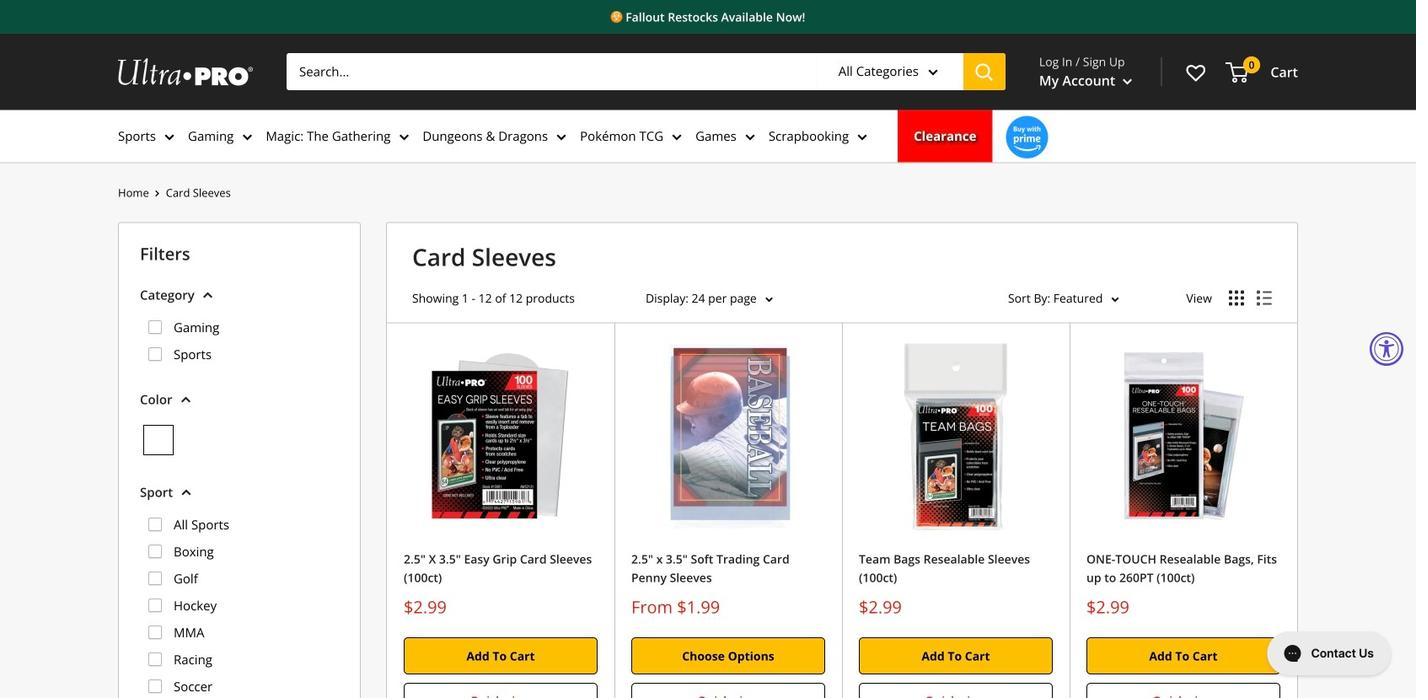 Task type: locate. For each thing, give the bounding box(es) containing it.
0 vertical spatial arrow bottom image
[[929, 69, 939, 76]]

2 vertical spatial arrow bottom image
[[181, 489, 192, 496]]

Search... text field
[[287, 53, 817, 90]]

arrow right image
[[155, 190, 160, 197]]

arrow bottom image
[[929, 69, 939, 76], [181, 396, 191, 403], [181, 489, 192, 496]]

None checkbox
[[148, 321, 162, 334], [148, 348, 162, 361], [148, 626, 162, 639], [148, 653, 162, 666], [148, 680, 162, 693], [148, 321, 162, 334], [148, 348, 162, 361], [148, 626, 162, 639], [148, 653, 162, 666], [148, 680, 162, 693]]

display products as grid image
[[1230, 291, 1245, 306]]

team bags resealable sleeves (100ct) | ultra pro international image
[[859, 340, 1053, 534]]

None checkbox
[[148, 518, 162, 532], [148, 545, 162, 558], [148, 572, 162, 585], [148, 599, 162, 612], [148, 518, 162, 532], [148, 545, 162, 558], [148, 572, 162, 585], [148, 599, 162, 612]]

None search field
[[287, 53, 1006, 90]]

list
[[118, 110, 1299, 162], [118, 182, 231, 203], [140, 307, 339, 378], [140, 505, 339, 698]]

arrow bottom image
[[203, 292, 213, 299]]

display products as list image
[[1258, 291, 1273, 306]]



Task type: vqa. For each thing, say whether or not it's contained in the screenshot.
Display products as list image
yes



Task type: describe. For each thing, give the bounding box(es) containing it.
search image
[[976, 64, 994, 82]]

one-touch resealable bags, fits up to 260pt (100ct) | ultra pro international image
[[1087, 340, 1281, 534]]

accessibility widget, click to open image
[[1372, 334, 1403, 364]]

ultra pro international image
[[118, 58, 253, 86]]

clear image
[[143, 425, 174, 456]]

2.5" x 3.5" soft trading card penny sleeves | ultra pro international image
[[632, 340, 826, 534]]

2.5" x 3.5" easy grip card sleeves (100ct) | ultra pro international image
[[404, 340, 598, 534]]

1 vertical spatial arrow bottom image
[[181, 396, 191, 403]]



